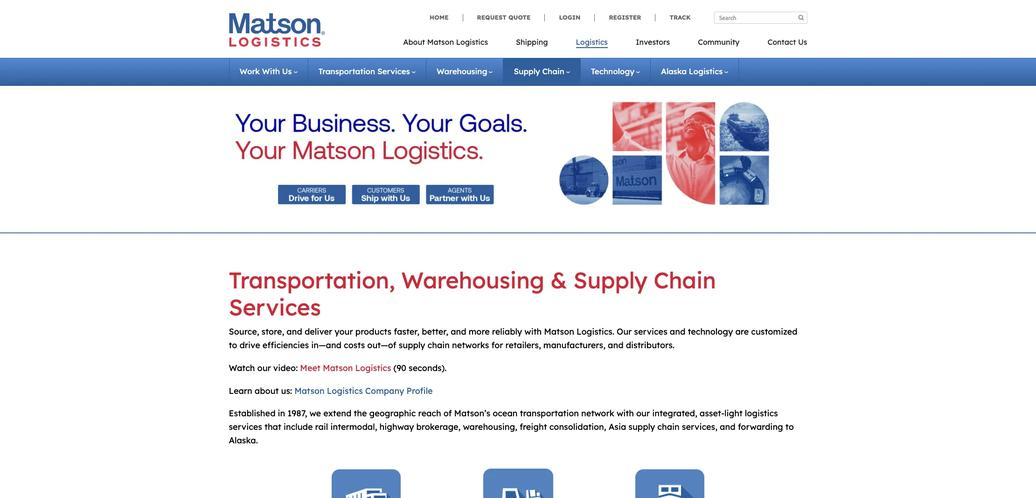 Task type: describe. For each thing, give the bounding box(es) containing it.
register link
[[595, 14, 656, 21]]

transportation
[[319, 66, 375, 76]]

watch our video: meet matson logistics (90 seconds).
[[229, 363, 447, 373]]

logistics.
[[577, 326, 615, 337]]

manufacturers,
[[544, 340, 606, 351]]

expedited lcl service link
[[504, 106, 614, 126]]

community link
[[684, 35, 754, 54]]

logistics down community link
[[689, 66, 723, 76]]

contact us
[[768, 37, 808, 47]]

in
[[278, 408, 285, 419]]

established in 1987, we extend the geographic reach of matson's ocean transportation network with our integrated, asset-light logistics services that include rail intermodal, highway brokerage, warehousing, freight consolidation, asia supply chain services, and forwarding to alaska.
[[229, 408, 794, 446]]

0 horizontal spatial us
[[282, 66, 292, 76]]

highway
[[380, 422, 414, 432]]

(90
[[394, 363, 407, 373]]

chain inside the transportation, warehousing & supply chain services
[[654, 266, 716, 294]]

efficiencies
[[263, 340, 309, 351]]

expedited lcl service
[[513, 112, 585, 120]]

alaska logistics
[[661, 66, 723, 76]]

matson's
[[454, 408, 491, 419]]

logistics up extend the
[[327, 385, 363, 396]]

home link
[[430, 14, 463, 21]]

matson logistics company profile link
[[295, 385, 433, 396]]

matson logistics image
[[229, 13, 325, 47]]

store,
[[262, 326, 284, 337]]

shipping
[[516, 37, 548, 47]]

& inside the transportation, warehousing & supply chain services
[[551, 266, 567, 294]]

contact
[[768, 37, 797, 47]]

logistics up warehousing link
[[456, 37, 488, 47]]

products
[[356, 326, 392, 337]]

shipping link
[[502, 35, 562, 54]]

track link
[[656, 14, 691, 21]]

service
[[561, 112, 585, 120]]

1 horizontal spatial services
[[378, 66, 410, 76]]

services inside the transportation, warehousing & supply chain services
[[229, 293, 321, 321]]

2 horizontal spatial services
[[550, 132, 577, 140]]

asset-
[[700, 408, 725, 419]]

warehousing,
[[463, 422, 518, 432]]

logistics down 'out—of'
[[355, 363, 391, 373]]

intermodal,
[[331, 422, 377, 432]]

services inside "established in 1987, we extend the geographic reach of matson's ocean transportation network with our integrated, asset-light logistics services that include rail intermodal, highway brokerage, warehousing, freight consolidation, asia supply chain services, and forwarding to alaska."
[[229, 422, 262, 432]]

matson inside 'source, store, and deliver your products faster, better, and more reliably with matson logistics. our services and technology are customized to drive efficiencies in—and costs out—of supply chain networks for retailers, manufacturers, and distributors.'
[[544, 326, 575, 337]]

and up networks
[[451, 326, 467, 337]]

our
[[617, 326, 632, 337]]

seconds).
[[409, 363, 447, 373]]

warehousing link
[[437, 66, 493, 76]]

source,
[[229, 326, 259, 337]]

logistics link
[[562, 35, 622, 54]]

distributors.
[[626, 340, 675, 351]]

forwarding
[[738, 422, 784, 432]]

brokerage,
[[417, 422, 461, 432]]

search image
[[799, 14, 804, 21]]

services, and
[[682, 422, 736, 432]]

learn
[[229, 385, 252, 396]]

contact us link
[[754, 35, 808, 54]]

meet
[[300, 363, 321, 373]]

logistics
[[745, 408, 778, 419]]

logistics inside 'link'
[[576, 37, 608, 47]]

alaska logistics link
[[661, 66, 729, 76]]

technology
[[688, 326, 733, 337]]

investors link
[[622, 35, 684, 54]]

our inside "established in 1987, we extend the geographic reach of matson's ocean transportation network with our integrated, asset-light logistics services that include rail intermodal, highway brokerage, warehousing, freight consolidation, asia supply chain services, and forwarding to alaska."
[[637, 408, 650, 419]]

in—and
[[311, 340, 342, 351]]

integrated,
[[653, 408, 698, 419]]

home
[[430, 14, 449, 21]]

reliably
[[492, 326, 522, 337]]

investors
[[636, 37, 670, 47]]

highway brokerage, intermodal rail, warehousing, forwarding image
[[235, 91, 801, 216]]

supply chain link
[[514, 66, 570, 76]]

ocean
[[493, 408, 518, 419]]

established
[[229, 408, 276, 419]]

rail
[[315, 422, 328, 432]]

that
[[265, 422, 281, 432]]

customized
[[752, 326, 798, 337]]

profile
[[407, 385, 433, 396]]

technology link
[[591, 66, 640, 76]]

matson inside top menu navigation
[[427, 37, 454, 47]]

request quote link
[[463, 14, 545, 21]]

alaska.
[[229, 435, 258, 446]]

services inside 'source, store, and deliver your products faster, better, and more reliably with matson logistics. our services and technology are customized to drive efficiencies in—and costs out—of supply chain networks for retailers, manufacturers, and distributors.'
[[634, 326, 668, 337]]

networks
[[452, 340, 489, 351]]

about
[[255, 385, 279, 396]]

matson up "learn about us: matson logistics company profile" at left bottom
[[323, 363, 353, 373]]

0 vertical spatial warehousing
[[437, 66, 488, 76]]

with
[[262, 66, 280, 76]]

of
[[444, 408, 452, 419]]

warehousing inside the transportation, warehousing & supply chain services
[[402, 266, 545, 294]]

meet matson logistics link
[[300, 363, 391, 373]]

work with us
[[240, 66, 292, 76]]

and up efficiencies in the bottom left of the page
[[287, 326, 302, 337]]

login
[[559, 14, 581, 21]]

consolidation,
[[550, 422, 607, 432]]

retailers,
[[506, 340, 541, 351]]



Task type: locate. For each thing, give the bounding box(es) containing it.
alaska
[[661, 66, 687, 76]]

1 vertical spatial services
[[550, 132, 577, 140]]

light
[[725, 408, 743, 419]]

supply
[[514, 66, 540, 76], [574, 266, 648, 294]]

community
[[698, 37, 740, 47]]

lcl
[[547, 112, 559, 120]]

with for network
[[617, 408, 634, 419]]

1 horizontal spatial us
[[799, 37, 808, 47]]

about
[[403, 37, 425, 47]]

drive
[[240, 340, 260, 351]]

services up distributors. in the right of the page
[[634, 326, 668, 337]]

supply inside 'source, store, and deliver your products faster, better, and more reliably with matson logistics. our services and technology are customized to drive efficiencies in—and costs out—of supply chain networks for retailers, manufacturers, and distributors.'
[[399, 340, 425, 351]]

products & services
[[513, 132, 577, 140]]

asia
[[609, 422, 627, 432]]

1 vertical spatial our
[[637, 408, 650, 419]]

transportation
[[520, 408, 579, 419]]

to
[[229, 340, 237, 351], [786, 422, 794, 432]]

more
[[469, 326, 490, 337]]

services up alaska.
[[229, 422, 262, 432]]

products & services link
[[504, 126, 614, 146]]

better,
[[422, 326, 449, 337]]

login link
[[545, 14, 595, 21]]

0 horizontal spatial with
[[525, 326, 542, 337]]

and down "our"
[[608, 340, 624, 351]]

0 horizontal spatial chain
[[428, 340, 450, 351]]

to inside "established in 1987, we extend the geographic reach of matson's ocean transportation network with our integrated, asset-light logistics services that include rail intermodal, highway brokerage, warehousing, freight consolidation, asia supply chain services, and forwarding to alaska."
[[786, 422, 794, 432]]

chain inside "established in 1987, we extend the geographic reach of matson's ocean transportation network with our integrated, asset-light logistics services that include rail intermodal, highway brokerage, warehousing, freight consolidation, asia supply chain services, and forwarding to alaska."
[[658, 422, 680, 432]]

0 horizontal spatial to
[[229, 340, 237, 351]]

1 vertical spatial warehousing
[[402, 266, 545, 294]]

matson down home
[[427, 37, 454, 47]]

services
[[634, 326, 668, 337], [229, 422, 262, 432]]

include
[[284, 422, 313, 432]]

1 vertical spatial to
[[786, 422, 794, 432]]

with for reliably
[[525, 326, 542, 337]]

transportation services
[[319, 66, 410, 76]]

0 vertical spatial our
[[257, 363, 271, 373]]

to right forwarding
[[786, 422, 794, 432]]

are
[[736, 326, 749, 337]]

1 vertical spatial chain
[[654, 266, 716, 294]]

technology
[[591, 66, 635, 76]]

1 horizontal spatial our
[[637, 408, 650, 419]]

0 vertical spatial supply
[[514, 66, 540, 76]]

0 vertical spatial supply
[[399, 340, 425, 351]]

register
[[609, 14, 642, 21]]

1 vertical spatial us
[[282, 66, 292, 76]]

services down about
[[378, 66, 410, 76]]

us right contact
[[799, 37, 808, 47]]

matson up manufacturers,
[[544, 326, 575, 337]]

our
[[257, 363, 271, 373], [637, 408, 650, 419]]

1 horizontal spatial chain
[[654, 266, 716, 294]]

work with us link
[[240, 66, 298, 76]]

deliver
[[305, 326, 332, 337]]

our left integrated, at right
[[637, 408, 650, 419]]

us inside top menu navigation
[[799, 37, 808, 47]]

logistics
[[456, 37, 488, 47], [576, 37, 608, 47], [689, 66, 723, 76], [355, 363, 391, 373], [327, 385, 363, 396]]

0 horizontal spatial supply
[[399, 340, 425, 351]]

top menu navigation
[[403, 35, 808, 54]]

reach
[[418, 408, 441, 419]]

out—of
[[367, 340, 397, 351]]

0 horizontal spatial services
[[229, 422, 262, 432]]

0 vertical spatial chain
[[428, 340, 450, 351]]

with up asia
[[617, 408, 634, 419]]

about matson logistics
[[403, 37, 488, 47]]

your
[[335, 326, 353, 337]]

us right with
[[282, 66, 292, 76]]

0 vertical spatial to
[[229, 340, 237, 351]]

video:
[[273, 363, 298, 373]]

watch
[[229, 363, 255, 373]]

our left video:
[[257, 363, 271, 373]]

chain down integrated, at right
[[658, 422, 680, 432]]

0 horizontal spatial chain
[[543, 66, 565, 76]]

chain down 'better,'
[[428, 340, 450, 351]]

to left drive
[[229, 340, 237, 351]]

1 vertical spatial chain
[[658, 422, 680, 432]]

2 vertical spatial services
[[229, 293, 321, 321]]

1 horizontal spatial with
[[617, 408, 634, 419]]

0 vertical spatial &
[[543, 132, 548, 140]]

1 horizontal spatial services
[[634, 326, 668, 337]]

us
[[799, 37, 808, 47], [282, 66, 292, 76]]

track
[[670, 14, 691, 21]]

with
[[525, 326, 542, 337], [617, 408, 634, 419]]

supply
[[399, 340, 425, 351], [629, 422, 655, 432]]

for
[[492, 340, 503, 351]]

1 vertical spatial supply
[[574, 266, 648, 294]]

0 horizontal spatial services
[[229, 293, 321, 321]]

transportation, warehousing & supply chain services
[[229, 266, 716, 321]]

extend the
[[324, 408, 367, 419]]

supply down faster,
[[399, 340, 425, 351]]

warehousing
[[437, 66, 488, 76], [402, 266, 545, 294]]

faster,
[[394, 326, 420, 337]]

with inside "established in 1987, we extend the geographic reach of matson's ocean transportation network with our integrated, asset-light logistics services that include rail intermodal, highway brokerage, warehousing, freight consolidation, asia supply chain services, and forwarding to alaska."
[[617, 408, 634, 419]]

1 vertical spatial &
[[551, 266, 567, 294]]

0 horizontal spatial &
[[543, 132, 548, 140]]

0 vertical spatial us
[[799, 37, 808, 47]]

to inside 'source, store, and deliver your products faster, better, and more reliably with matson logistics. our services and technology are customized to drive efficiencies in—and costs out—of supply chain networks for retailers, manufacturers, and distributors.'
[[229, 340, 237, 351]]

0 vertical spatial services
[[634, 326, 668, 337]]

supply inside the transportation, warehousing & supply chain services
[[574, 266, 648, 294]]

and up distributors. in the right of the page
[[670, 326, 686, 337]]

1 horizontal spatial &
[[551, 266, 567, 294]]

matson down the meet
[[295, 385, 325, 396]]

1 vertical spatial with
[[617, 408, 634, 419]]

1 vertical spatial services
[[229, 422, 262, 432]]

matson logistics less than truckload icon image
[[483, 469, 553, 498]]

quote
[[509, 14, 531, 21]]

about matson logistics link
[[403, 35, 502, 54]]

geographic
[[369, 408, 416, 419]]

1 horizontal spatial chain
[[658, 422, 680, 432]]

1 horizontal spatial supply
[[629, 422, 655, 432]]

company
[[365, 385, 404, 396]]

us:
[[281, 385, 292, 396]]

None search field
[[714, 12, 808, 24]]

request
[[477, 14, 507, 21]]

source, store, and deliver your products faster, better, and more reliably with matson logistics. our services and technology are customized to drive efficiencies in—and costs out—of supply chain networks for retailers, manufacturers, and distributors.
[[229, 326, 798, 351]]

with up retailers, on the bottom of the page
[[525, 326, 542, 337]]

transportation,
[[229, 266, 395, 294]]

supply inside "established in 1987, we extend the geographic reach of matson's ocean transportation network with our integrated, asset-light logistics services that include rail intermodal, highway brokerage, warehousing, freight consolidation, asia supply chain services, and forwarding to alaska."
[[629, 422, 655, 432]]

1 horizontal spatial to
[[786, 422, 794, 432]]

Search search field
[[714, 12, 808, 24]]

expedited
[[513, 112, 545, 120]]

services up store,
[[229, 293, 321, 321]]

chain
[[428, 340, 450, 351], [658, 422, 680, 432]]

learn about us: matson logistics company profile
[[229, 385, 433, 396]]

0 horizontal spatial our
[[257, 363, 271, 373]]

0 vertical spatial with
[[525, 326, 542, 337]]

work
[[240, 66, 260, 76]]

1 horizontal spatial supply
[[574, 266, 648, 294]]

transportation services link
[[319, 66, 416, 76]]

with inside 'source, store, and deliver your products faster, better, and more reliably with matson logistics. our services and technology are customized to drive efficiencies in—and costs out—of supply chain networks for retailers, manufacturers, and distributors.'
[[525, 326, 542, 337]]

0 vertical spatial chain
[[543, 66, 565, 76]]

0 horizontal spatial supply
[[514, 66, 540, 76]]

network
[[582, 408, 615, 419]]

services down expedited lcl service link
[[550, 132, 577, 140]]

1 vertical spatial supply
[[629, 422, 655, 432]]

chain inside 'source, store, and deliver your products faster, better, and more reliably with matson logistics. our services and technology are customized to drive efficiencies in—and costs out—of supply chain networks for retailers, manufacturers, and distributors.'
[[428, 340, 450, 351]]

0 vertical spatial services
[[378, 66, 410, 76]]

supply right asia
[[629, 422, 655, 432]]

request quote
[[477, 14, 531, 21]]

logistics down login
[[576, 37, 608, 47]]

supply chain
[[514, 66, 565, 76]]

freight
[[520, 422, 547, 432]]

and
[[287, 326, 302, 337], [451, 326, 467, 337], [670, 326, 686, 337], [608, 340, 624, 351]]



Task type: vqa. For each thing, say whether or not it's contained in the screenshot.
Contact on the right top of page
yes



